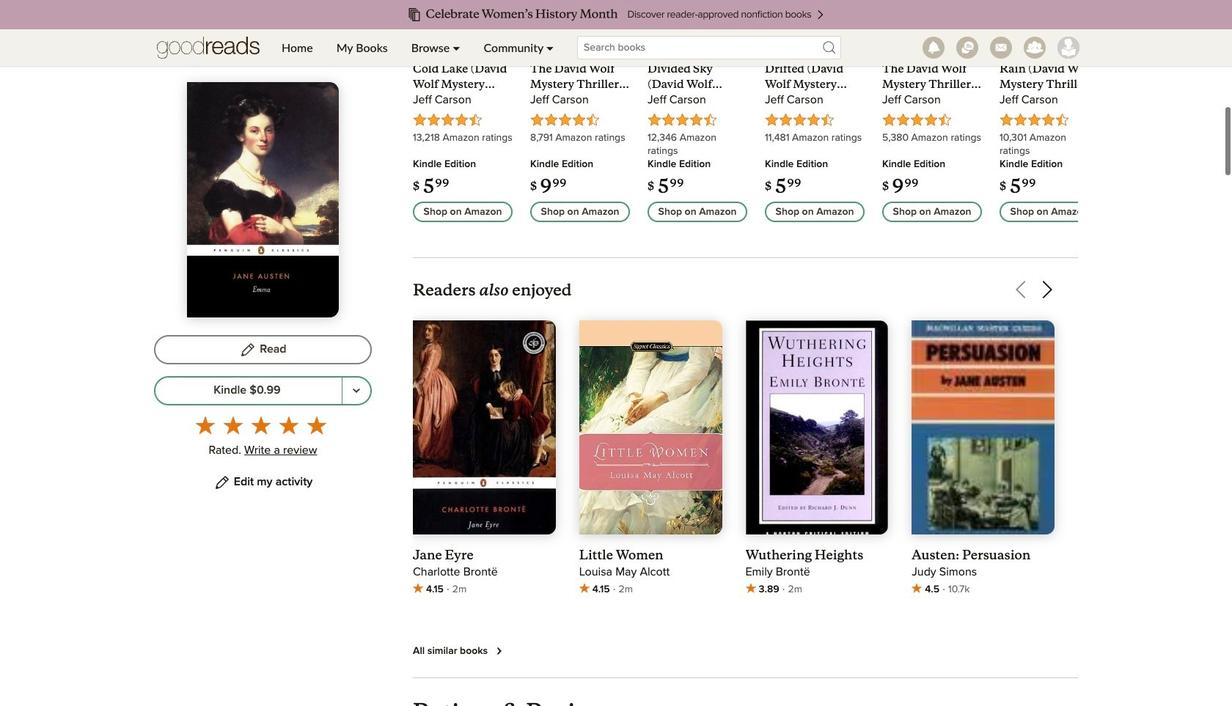 Task type: vqa. For each thing, say whether or not it's contained in the screenshot.
Rate 2 out of 5 "Image"
yes



Task type: locate. For each thing, give the bounding box(es) containing it.
by jeff carson element for second 4 and a half stars element from left's 4 and a half stars image
[[530, 91, 630, 113]]

6 by jeff carson element from the left
[[1000, 91, 1099, 113]]

4.15 stars, 2 million ratings figure
[[413, 581, 556, 598], [579, 581, 722, 598]]

0 horizontal spatial 4.15 stars, 2 million ratings figure
[[413, 581, 556, 598]]

1 by jeff carson element from the left
[[413, 91, 513, 113]]

None search field
[[566, 36, 853, 59]]

5 by jeff carson element from the left
[[882, 91, 982, 113]]

6 4 and a half stars element from the left
[[1000, 113, 1099, 131]]

rate 2 out of 5 image
[[223, 416, 242, 435]]

1 4.15 stars, 2 million ratings figure from the left
[[413, 581, 556, 598]]

2 4.15 stars, 2 million ratings figure from the left
[[579, 581, 722, 598]]

list with 6 items list
[[413, 0, 1117, 222]]

4 and a half stars image
[[413, 113, 483, 126], [530, 113, 600, 126], [648, 113, 717, 126], [765, 113, 835, 126], [882, 113, 952, 126], [1000, 113, 1069, 126]]

4 and a half stars image for second 4 and a half stars element from left
[[530, 113, 600, 126]]

4 and a half stars image for 4th 4 and a half stars element from the right
[[648, 113, 717, 126]]

by jeff carson element
[[413, 91, 513, 113], [530, 91, 630, 113], [648, 91, 747, 113], [765, 91, 865, 113], [882, 91, 982, 113], [1000, 91, 1099, 113]]

5 4 and a half stars image from the left
[[882, 113, 952, 126]]

3 by jeff carson element from the left
[[648, 91, 747, 113]]

3 4 and a half stars image from the left
[[648, 113, 717, 126]]

book cover image
[[427, 0, 498, 40], [539, 0, 621, 40], [662, 0, 733, 40], [779, 0, 850, 40], [891, 0, 973, 40], [1014, 0, 1085, 40], [413, 320, 556, 545], [579, 320, 722, 551], [746, 320, 888, 551], [912, 320, 1055, 549]]

6 4 and a half stars image from the left
[[1000, 113, 1069, 126]]

5 4 and a half stars element from the left
[[882, 113, 982, 131]]

3.89 stars, 2 million ratings figure
[[746, 581, 888, 598]]

4 and a half stars image for 1st 4 and a half stars element
[[413, 113, 483, 126]]

1 4 and a half stars image from the left
[[413, 113, 483, 126]]

4 by jeff carson element from the left
[[765, 91, 865, 113]]

2 4 and a half stars image from the left
[[530, 113, 600, 126]]

2 by jeff carson element from the left
[[530, 91, 630, 113]]

4 and a half stars element
[[413, 113, 513, 131], [530, 113, 630, 131], [648, 113, 747, 131], [765, 113, 865, 131], [882, 113, 982, 131], [1000, 113, 1099, 131]]

4 4 and a half stars image from the left
[[765, 113, 835, 126]]

rate 3 out of 5 image
[[251, 416, 270, 435]]

home image
[[157, 29, 260, 66]]

celebrate women's history month with new nonfiction image
[[29, 0, 1203, 29]]

1 horizontal spatial 4.15 stars, 2 million ratings figure
[[579, 581, 722, 598]]



Task type: describe. For each thing, give the bounding box(es) containing it.
rate 1 out of 5 image
[[195, 416, 215, 435]]

4 and a half stars image for 5th 4 and a half stars element from the left
[[882, 113, 952, 126]]

rate this book element
[[154, 411, 372, 462]]

by jeff carson element for 4th 4 and a half stars element from the right 4 and a half stars image
[[648, 91, 747, 113]]

3 4 and a half stars element from the left
[[648, 113, 747, 131]]

Search by book title or ISBN text field
[[577, 36, 841, 59]]

2 4 and a half stars element from the left
[[530, 113, 630, 131]]

by jeff carson element for 4 and a half stars image related to 4th 4 and a half stars element from left
[[765, 91, 865, 113]]

4 and a half stars image for 4th 4 and a half stars element from left
[[765, 113, 835, 126]]

by jeff carson element for 1st 4 and a half stars element 4 and a half stars image
[[413, 91, 513, 113]]

rate 5 out of 5 image
[[307, 416, 326, 435]]

rating 5 out of 5 group
[[191, 411, 330, 439]]

by jeff carson element for 4 and a half stars image corresponding to first 4 and a half stars element from the right
[[1000, 91, 1099, 113]]

by jeff carson element for 4 and a half stars image associated with 5th 4 and a half stars element from the left
[[882, 91, 982, 113]]

4 and a half stars image for first 4 and a half stars element from the right
[[1000, 113, 1069, 126]]

1 4 and a half stars element from the left
[[413, 113, 513, 131]]

rate 4 out of 5 image
[[279, 416, 298, 435]]

4 4 and a half stars element from the left
[[765, 113, 865, 131]]

4.5 stars, 10.7 thousand ratings figure
[[912, 581, 1055, 598]]



